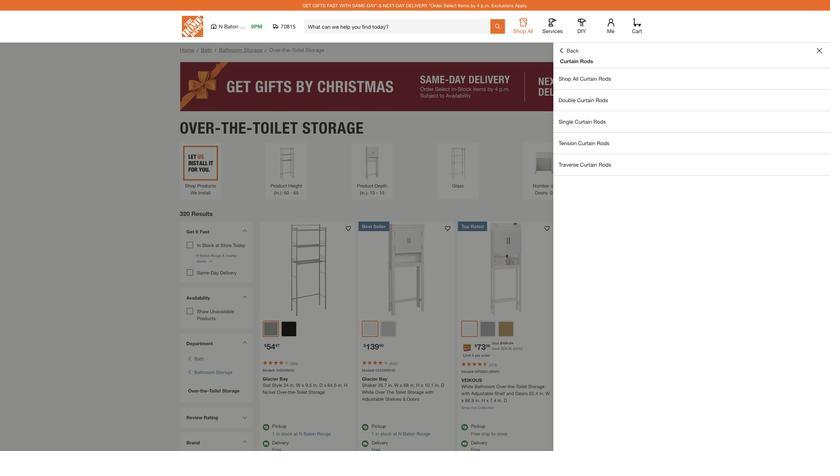 Task type: locate. For each thing, give the bounding box(es) containing it.
2 horizontal spatial /
[[265, 47, 266, 53]]

2 horizontal spatial h
[[482, 398, 485, 404]]

(in.): for 10
[[360, 190, 368, 196]]

2 vertical spatial bathroom
[[475, 384, 495, 390]]

n
[[219, 23, 223, 29], [299, 432, 302, 437], [398, 432, 402, 437]]

0 horizontal spatial stock
[[281, 432, 292, 437]]

1 horizontal spatial product
[[357, 183, 373, 189]]

shop this collection link
[[461, 406, 494, 411]]

& right 'day*'
[[379, 2, 382, 8]]

services
[[542, 28, 563, 34]]

storage
[[244, 47, 262, 53], [306, 47, 324, 53], [302, 118, 364, 138], [216, 370, 232, 376], [528, 384, 544, 390], [222, 389, 240, 394], [309, 390, 325, 396], [407, 390, 424, 396]]

0 horizontal spatial white
[[362, 390, 374, 396]]

show
[[197, 309, 209, 315]]

w right 22.4
[[546, 391, 550, 397]]

veikous white bathroom over-the-toilet storage with adjustable shelf and doors 22.4 in. w x 66.9 in. h x 7.4 in. d shop this collection
[[461, 378, 550, 411]]

1 horizontal spatial doors
[[515, 391, 528, 397]]

product height (in.): 60 - 65 image
[[269, 146, 304, 181]]

1 horizontal spatial glacier
[[362, 377, 378, 382]]

glacier for 54
[[263, 377, 278, 382]]

320 results
[[180, 210, 213, 218]]

$ inside $ 73 56
[[475, 344, 477, 349]]

white inside 'glacier bay shaker 26.7 in. w x 68 in. h x 10.1 in. d white over the toilet storage with adjustable shelves & doors'
[[362, 390, 374, 396]]

ship
[[481, 432, 490, 437]]

glacier up slat
[[263, 377, 278, 382]]

bath link down "department"
[[194, 356, 204, 363]]

shop up we
[[185, 183, 196, 189]]

1 horizontal spatial white
[[461, 384, 473, 390]]

139
[[366, 342, 379, 352]]

0 horizontal spatial doors
[[407, 397, 419, 403]]

1 horizontal spatial with
[[461, 391, 470, 397]]

bath right the home
[[201, 47, 212, 53]]

model# up shaker
[[362, 369, 374, 373]]

1 horizontal spatial baton
[[303, 432, 316, 437]]

2 1 from the left
[[372, 432, 374, 437]]

diy button
[[571, 19, 592, 34]]

3 available for pickup image from the left
[[461, 425, 468, 431]]

$ inside $ 54 97
[[264, 343, 266, 348]]

shop inside veikous white bathroom over-the-toilet storage with adjustable shelf and doors 22.4 in. w x 66.9 in. h x 7.4 in. d shop this collection
[[461, 406, 470, 411]]

1 pickup from the left
[[272, 424, 286, 430]]

1 vertical spatial .
[[507, 347, 508, 351]]

( up 06wh
[[489, 363, 490, 368]]

h inside 'glacier bay shaker 26.7 in. w x 68 in. h x 10.1 in. d white over the toilet storage with adjustable shelves & doors'
[[416, 383, 420, 389]]

$ up per
[[475, 344, 477, 349]]

model# for 54
[[263, 369, 275, 373]]

( up the 3465nnhd
[[290, 362, 291, 366]]

0 horizontal spatial )
[[297, 362, 298, 366]]

shop inside button
[[513, 28, 526, 34]]

1 horizontal spatial model#
[[362, 369, 374, 373]]

bath link right the home
[[201, 47, 212, 53]]

bath down "department"
[[194, 356, 204, 362]]

(in.): inside the product depth (in.): 10 - 15
[[360, 190, 368, 196]]

espresso image
[[612, 146, 647, 181]]

0 horizontal spatial 28
[[503, 347, 507, 351]]

bathroom down n baton rouge
[[219, 47, 242, 53]]

cart
[[632, 28, 642, 34]]

bathroom up over-the-toilet storage link
[[194, 370, 215, 376]]

1 horizontal spatial available shipping image
[[362, 441, 369, 448]]

at
[[215, 243, 219, 248], [294, 432, 298, 437], [393, 432, 397, 437]]

d left '64.5'
[[319, 383, 323, 389]]

1 horizontal spatial available for pickup image
[[362, 425, 369, 431]]

d right 10.1
[[441, 383, 444, 389]]

the-
[[282, 47, 292, 53], [221, 118, 253, 138], [508, 384, 516, 390], [200, 389, 209, 394], [288, 390, 296, 396]]

2 horizontal spatial model#
[[461, 370, 474, 374]]

products inside show unavailable products
[[197, 316, 216, 322]]

toilet
[[292, 47, 304, 53], [253, 118, 298, 138], [516, 384, 527, 390], [209, 389, 221, 394], [296, 390, 307, 396], [395, 390, 406, 396]]

in for available for pickup image related to 139
[[375, 432, 379, 437]]

shop products we install image
[[183, 146, 218, 181]]

1 horizontal spatial 28
[[514, 347, 518, 351]]

the home depot logo image
[[182, 16, 203, 37]]

h inside glacier bay slat style 24 in. w x 9.5 in. d x 64.5 in. h nickel over-the-toilet storage
[[344, 383, 347, 389]]

bay for 54
[[280, 377, 288, 382]]

-
[[290, 190, 292, 196], [376, 190, 378, 196]]

shaker
[[362, 383, 377, 389]]

0 vertical spatial over-the-toilet storage
[[180, 118, 364, 138]]

0 vertical spatial .
[[508, 341, 509, 346]]

1 for 1st available shipping icon from the left
[[272, 432, 275, 437]]

1 bay from the left
[[280, 377, 288, 382]]

rods down shop all curtain rods
[[596, 97, 608, 103]]

1 / from the left
[[197, 47, 198, 53]]

h right '64.5'
[[344, 383, 347, 389]]

1 product from the left
[[271, 183, 287, 189]]

baton
[[224, 23, 238, 29], [303, 432, 316, 437], [403, 432, 415, 437]]

2 horizontal spatial w
[[546, 391, 550, 397]]

menu
[[553, 68, 830, 176]]

0 horizontal spatial in
[[276, 432, 280, 437]]

1 horizontal spatial at
[[294, 432, 298, 437]]

2 product from the left
[[357, 183, 373, 189]]

product
[[271, 183, 287, 189], [357, 183, 373, 189]]

$ 139 00
[[364, 342, 384, 352]]

hp0904-
[[475, 370, 489, 374]]

1 horizontal spatial &
[[403, 397, 406, 403]]

doors right the and
[[515, 391, 528, 397]]

1 in from the left
[[276, 432, 280, 437]]

1 vertical spatial products
[[197, 316, 216, 322]]

1 horizontal spatial )
[[396, 362, 397, 366]]

1 horizontal spatial d
[[441, 383, 444, 389]]

slat
[[263, 383, 271, 389]]

rods up tension curtain rods
[[593, 119, 606, 125]]

product inside product height (in.): 60 - 65
[[271, 183, 287, 189]]

h
[[344, 383, 347, 389], [416, 383, 420, 389], [482, 398, 485, 404]]

$ left 00
[[364, 343, 366, 348]]

shop products we install
[[185, 183, 216, 196]]

unavailable
[[210, 309, 234, 315]]

1 horizontal spatial /
[[215, 47, 216, 53]]

in. up shop this collection link on the bottom right of the page
[[475, 398, 480, 404]]

pickup for 139
[[372, 424, 386, 430]]

get it fast
[[186, 229, 209, 235]]

doors
[[515, 391, 528, 397], [407, 397, 419, 403]]

$ for 73
[[475, 344, 477, 349]]

glass link
[[441, 146, 475, 189]]

yellow image
[[499, 322, 513, 337]]

( up 5323wwhd
[[389, 362, 390, 366]]

0 horizontal spatial &
[[379, 2, 382, 8]]

model# up slat
[[263, 369, 275, 373]]

w inside 'glacier bay shaker 26.7 in. w x 68 in. h x 10.1 in. d white over the toilet storage with adjustable shelves & doors'
[[394, 383, 399, 389]]

available shipping image
[[263, 441, 269, 448], [362, 441, 369, 448]]

top rated
[[461, 224, 484, 229]]

curtain right tension
[[578, 140, 595, 146]]

delivery for available shipping image
[[471, 441, 487, 446]]

all inside button
[[527, 28, 533, 34]]

available for pickup image
[[263, 425, 269, 431], [362, 425, 369, 431], [461, 425, 468, 431]]

bay
[[280, 377, 288, 382], [379, 377, 387, 382]]

pickup 1 in stock at n baton rouge for 1st available shipping icon from the left
[[272, 424, 331, 437]]

adjustable up 7.4
[[471, 391, 493, 397]]

products down show
[[197, 316, 216, 322]]

273
[[490, 363, 496, 368]]

2 n baton rouge link from the left
[[398, 432, 430, 437]]

brand link
[[183, 437, 249, 452]]

1 horizontal spatial -
[[376, 190, 378, 196]]

rouge
[[240, 23, 255, 29], [317, 432, 331, 437], [417, 432, 430, 437]]

1 horizontal spatial pickup 1 in stock at n baton rouge
[[372, 424, 430, 437]]

1 vertical spatial bathroom storage link
[[194, 369, 232, 376]]

curtain right the single
[[575, 119, 592, 125]]

2 available for pickup image from the left
[[362, 425, 369, 431]]

1 stock from the left
[[281, 432, 292, 437]]

28 right '35'
[[514, 347, 518, 351]]

0 horizontal spatial available for pickup image
[[263, 425, 269, 431]]

all
[[527, 28, 533, 34], [573, 76, 578, 82]]

curtain for double
[[577, 97, 594, 103]]

- right 60
[[290, 190, 292, 196]]

bay up 26.7
[[379, 377, 387, 382]]

0 horizontal spatial adjustable
[[362, 397, 384, 403]]

shelf
[[494, 391, 505, 397]]

model#
[[263, 369, 275, 373], [362, 369, 374, 373], [461, 370, 474, 374]]

rouge for available for pickup image related to 139
[[417, 432, 430, 437]]

2 glacier from the left
[[362, 377, 378, 382]]

(in.): for 60
[[274, 190, 283, 196]]

white down veikous
[[461, 384, 473, 390]]

0 horizontal spatial w
[[296, 383, 300, 389]]

adjustable inside 'glacier bay shaker 26.7 in. w x 68 in. h x 10.1 in. d white over the toilet storage with adjustable shelves & doors'
[[362, 397, 384, 403]]

3 pickup from the left
[[471, 424, 485, 430]]

0 horizontal spatial bathroom
[[194, 370, 215, 376]]

0 horizontal spatial bay
[[280, 377, 288, 382]]

single curtain rods
[[559, 119, 606, 125]]

(
[[513, 347, 514, 351], [290, 362, 291, 366], [389, 362, 390, 366], [489, 363, 490, 368]]

over- inside veikous white bathroom over-the-toilet storage with adjustable shelf and doors 22.4 in. w x 66.9 in. h x 7.4 in. d shop this collection
[[496, 384, 508, 390]]

glass image
[[441, 146, 475, 181]]

$ for 139
[[364, 343, 366, 348]]

2 bay from the left
[[379, 377, 387, 382]]

n baton rouge link for first available for pickup image from left
[[299, 432, 331, 437]]

glacier inside 'glacier bay shaker 26.7 in. w x 68 in. h x 10.1 in. d white over the toilet storage with adjustable shelves & doors'
[[362, 377, 378, 382]]

products up install
[[197, 183, 216, 189]]

bathroom down veikous
[[475, 384, 495, 390]]

1 glacier from the left
[[263, 377, 278, 382]]

1 horizontal spatial n
[[299, 432, 302, 437]]

white down shaker
[[362, 390, 374, 396]]

shop down apply. on the right top
[[513, 28, 526, 34]]

x left 10.1
[[421, 383, 423, 389]]

d down the and
[[504, 398, 507, 404]]

bathroom storage link down n baton rouge
[[219, 47, 262, 53]]

. down "101"
[[507, 347, 508, 351]]

same-day delivery link
[[197, 270, 237, 276]]

. up '35'
[[508, 341, 509, 346]]

in. right 68
[[410, 383, 415, 389]]

w left 9.5
[[296, 383, 300, 389]]

0 horizontal spatial glacier
[[263, 377, 278, 382]]

2 pickup 1 in stock at n baton rouge from the left
[[372, 424, 430, 437]]

2 stock from the left
[[380, 432, 392, 437]]

home link
[[180, 47, 194, 53]]

0 horizontal spatial all
[[527, 28, 533, 34]]

1 vertical spatial &
[[403, 397, 406, 403]]

in stock at store today
[[197, 243, 245, 248]]

1 horizontal spatial w
[[394, 383, 399, 389]]

1 horizontal spatial bay
[[379, 377, 387, 382]]

1 horizontal spatial stock
[[380, 432, 392, 437]]

white bathroom over-the-toilet storage with adjustable shelf and doors 22.4 in. w x 66.9 in. h x 7.4 in. d image
[[458, 222, 554, 318]]

- inside product height (in.): 60 - 65
[[290, 190, 292, 196]]

with up 66.9
[[461, 391, 470, 397]]

0 horizontal spatial n
[[219, 23, 223, 29]]

2 horizontal spatial rouge
[[417, 432, 430, 437]]

shop all button
[[513, 19, 534, 34]]

in. right 24
[[290, 383, 295, 389]]

0 horizontal spatial /
[[197, 47, 198, 53]]

curtain right traverse
[[580, 162, 597, 168]]

stock for first available for pickup image from left's the n baton rouge link
[[281, 432, 292, 437]]

1 n baton rouge link from the left
[[299, 432, 331, 437]]

it
[[195, 229, 198, 235]]

1 (in.): from the left
[[274, 190, 283, 196]]

1 vertical spatial all
[[573, 76, 578, 82]]

feedback link image
[[821, 112, 830, 148]]

w left 68
[[394, 383, 399, 389]]

veikous
[[461, 378, 482, 384]]

0 horizontal spatial pickup 1 in stock at n baton rouge
[[272, 424, 331, 437]]

0 vertical spatial all
[[527, 28, 533, 34]]

glacier inside glacier bay slat style 24 in. w x 9.5 in. d x 64.5 in. h nickel over-the-toilet storage
[[263, 377, 278, 382]]

1 pickup 1 in stock at n baton rouge from the left
[[272, 424, 331, 437]]

delivery for 1st available shipping icon from the left
[[272, 441, 289, 446]]

( inside /box $ 101 . 91 save $ 28 . 35 ( 28 %) limit 5 per order
[[513, 347, 514, 351]]

$ left 97
[[264, 343, 266, 348]]

baton for first available for pickup image from left
[[303, 432, 316, 437]]

pickup 1 in stock at n baton rouge for first available shipping icon from the right
[[372, 424, 430, 437]]

adjustable
[[471, 391, 493, 397], [362, 397, 384, 403]]

n baton rouge link
[[299, 432, 331, 437], [398, 432, 430, 437]]

2 horizontal spatial at
[[393, 432, 397, 437]]

91
[[509, 341, 513, 346]]

2 (in.): from the left
[[360, 190, 368, 196]]

0 horizontal spatial product
[[271, 183, 287, 189]]

pickup
[[272, 424, 286, 430], [372, 424, 386, 430], [471, 424, 485, 430]]

0 horizontal spatial n baton rouge link
[[299, 432, 331, 437]]

1 1 from the left
[[272, 432, 275, 437]]

0 vertical spatial products
[[197, 183, 216, 189]]

2 - from the left
[[376, 190, 378, 196]]

in. right 10.1
[[435, 383, 440, 389]]

2 horizontal spatial d
[[504, 398, 507, 404]]

rods for traverse curtain rods
[[599, 162, 611, 168]]

532
[[390, 362, 396, 366]]

fast
[[327, 2, 338, 8]]

next-
[[383, 2, 396, 8]]

28 left '35'
[[503, 347, 507, 351]]

bathroom storage link up over-the-toilet storage link
[[194, 369, 232, 376]]

(in.): left 10
[[360, 190, 368, 196]]

0 horizontal spatial -
[[290, 190, 292, 196]]

bay inside glacier bay slat style 24 in. w x 9.5 in. d x 64.5 in. h nickel over-the-toilet storage
[[280, 377, 288, 382]]

rods left espresso image
[[599, 162, 611, 168]]

rods up traverse curtain rods
[[597, 140, 609, 146]]

back
[[567, 47, 579, 54]]

in. up the the
[[388, 383, 393, 389]]

me
[[607, 28, 615, 34]]

*order
[[429, 2, 442, 8]]

product inside the product depth (in.): 10 - 15
[[357, 183, 373, 189]]

1 vertical spatial bath
[[194, 356, 204, 362]]

/
[[197, 47, 198, 53], [215, 47, 216, 53], [265, 47, 266, 53]]

2 available shipping image from the left
[[362, 441, 369, 448]]

2 horizontal spatial bathroom
[[475, 384, 495, 390]]

with inside 'glacier bay shaker 26.7 in. w x 68 in. h x 10.1 in. d white over the toilet storage with adjustable shelves & doors'
[[425, 390, 434, 396]]

n for available for pickup image related to 139
[[398, 432, 402, 437]]

review
[[186, 415, 202, 421]]

0 vertical spatial bathroom storage link
[[219, 47, 262, 53]]

1 horizontal spatial n baton rouge link
[[398, 432, 430, 437]]

0 horizontal spatial at
[[215, 243, 219, 248]]

services button
[[542, 19, 563, 34]]

- left 15
[[376, 190, 378, 196]]

1 horizontal spatial in
[[375, 432, 379, 437]]

1 for first available shipping icon from the right
[[372, 432, 374, 437]]

curtain right double
[[577, 97, 594, 103]]

bathroom storage
[[194, 370, 232, 376]]

glacier for 139
[[362, 377, 378, 382]]

0 horizontal spatial available shipping image
[[263, 441, 269, 448]]

308
[[291, 362, 297, 366]]

) for 139
[[396, 362, 397, 366]]

0 horizontal spatial d
[[319, 383, 323, 389]]

adjustable down over
[[362, 397, 384, 403]]

bay up 24
[[280, 377, 288, 382]]

2 horizontal spatial available for pickup image
[[461, 425, 468, 431]]

1 horizontal spatial all
[[573, 76, 578, 82]]

delivery
[[220, 270, 237, 276], [272, 441, 289, 446], [372, 441, 388, 446], [471, 441, 487, 446]]

320
[[180, 210, 190, 218]]

show unavailable products link
[[197, 309, 234, 322]]

shop for shop all curtain rods
[[559, 76, 571, 82]]

$ inside the '$ 139 00'
[[364, 343, 366, 348]]

d inside veikous white bathroom over-the-toilet storage with adjustable shelf and doors 22.4 in. w x 66.9 in. h x 7.4 in. d shop this collection
[[504, 398, 507, 404]]

1 horizontal spatial bathroom
[[219, 47, 242, 53]]

1 horizontal spatial 1
[[372, 432, 374, 437]]

1 horizontal spatial rouge
[[317, 432, 331, 437]]

shop inside shop products we install
[[185, 183, 196, 189]]

d inside glacier bay slat style 24 in. w x 9.5 in. d x 64.5 in. h nickel over-the-toilet storage
[[319, 383, 323, 389]]

shop down the curtain rods
[[559, 76, 571, 82]]

shop left this
[[461, 406, 470, 411]]

0 horizontal spatial (in.):
[[274, 190, 283, 196]]

this
[[471, 406, 477, 411]]

model# up veikous
[[461, 370, 474, 374]]

0 horizontal spatial h
[[344, 383, 347, 389]]

product depth (in.): 10 - 15 image
[[355, 146, 389, 181]]

2 pickup from the left
[[372, 424, 386, 430]]

1 vertical spatial bathroom
[[194, 370, 215, 376]]

0 horizontal spatial 1
[[272, 432, 275, 437]]

0 horizontal spatial pickup
[[272, 424, 286, 430]]

2 / from the left
[[215, 47, 216, 53]]

over-
[[269, 47, 282, 53], [180, 118, 221, 138], [496, 384, 508, 390], [188, 389, 200, 394], [277, 390, 288, 396]]

1 horizontal spatial adjustable
[[471, 391, 493, 397]]

all left services
[[527, 28, 533, 34]]

shop products we install link
[[183, 146, 218, 196]]

0 horizontal spatial with
[[425, 390, 434, 396]]

66.9
[[465, 398, 474, 404]]

we
[[190, 190, 197, 196]]

(in.): inside product height (in.): 60 - 65
[[274, 190, 283, 196]]

apply.
[[515, 2, 528, 8]]

number of doors: 0 image
[[526, 146, 561, 181]]

with down 10.1
[[425, 390, 434, 396]]

rods
[[580, 58, 593, 64], [599, 76, 611, 82], [596, 97, 608, 103], [593, 119, 606, 125], [597, 140, 609, 146], [599, 162, 611, 168]]

pickup inside pickup free ship to store
[[471, 424, 485, 430]]

with inside veikous white bathroom over-the-toilet storage with adjustable shelf and doors 22.4 in. w x 66.9 in. h x 7.4 in. d shop this collection
[[461, 391, 470, 397]]

gifts
[[313, 2, 326, 8]]

x
[[302, 383, 304, 389], [324, 383, 326, 389], [400, 383, 402, 389], [421, 383, 423, 389], [461, 398, 464, 404], [486, 398, 489, 404]]

rods for tension curtain rods
[[597, 140, 609, 146]]

2 horizontal spatial n
[[398, 432, 402, 437]]

h left 10.1
[[416, 383, 420, 389]]

product up 60
[[271, 183, 287, 189]]

& right shelves
[[403, 397, 406, 403]]

1 28 from the left
[[503, 347, 507, 351]]

product up 10
[[357, 183, 373, 189]]

rods for double curtain rods
[[596, 97, 608, 103]]

and
[[506, 391, 514, 397]]

doors down 68
[[407, 397, 419, 403]]

curtain down the curtain rods
[[580, 76, 597, 82]]

2 horizontal spatial pickup
[[471, 424, 485, 430]]

to
[[491, 432, 495, 437]]

in for first available for pickup image from left
[[276, 432, 280, 437]]

gray image
[[381, 322, 396, 337]]

1 horizontal spatial h
[[416, 383, 420, 389]]

- inside the product depth (in.): 10 - 15
[[376, 190, 378, 196]]

h up collection
[[482, 398, 485, 404]]

2 horizontal spatial baton
[[403, 432, 415, 437]]

9pm
[[251, 23, 262, 29]]

in. right 7.4
[[498, 398, 503, 404]]

doors inside veikous white bathroom over-the-toilet storage with adjustable shelf and doors 22.4 in. w x 66.9 in. h x 7.4 in. d shop this collection
[[515, 391, 528, 397]]

bay inside 'glacier bay shaker 26.7 in. w x 68 in. h x 10.1 in. d white over the toilet storage with adjustable shelves & doors'
[[379, 377, 387, 382]]

22.4
[[529, 391, 538, 397]]

gray image
[[481, 322, 495, 337]]

0 horizontal spatial model#
[[263, 369, 275, 373]]

2 in from the left
[[375, 432, 379, 437]]

(in.): left 60
[[274, 190, 283, 196]]

$ right save
[[501, 347, 503, 351]]

1 - from the left
[[290, 190, 292, 196]]

glacier up shaker
[[362, 377, 378, 382]]

1 vertical spatial over-the-toilet storage
[[188, 389, 240, 394]]

1 horizontal spatial (in.):
[[360, 190, 368, 196]]

( right '35'
[[513, 347, 514, 351]]

all down the curtain rods
[[573, 76, 578, 82]]

1 horizontal spatial pickup
[[372, 424, 386, 430]]

h inside veikous white bathroom over-the-toilet storage with adjustable shelf and doors 22.4 in. w x 66.9 in. h x 7.4 in. d shop this collection
[[482, 398, 485, 404]]

10.1
[[425, 383, 434, 389]]



Task type: describe. For each thing, give the bounding box(es) containing it.
rods up shop all curtain rods
[[580, 58, 593, 64]]

x left 68
[[400, 383, 402, 389]]

white image
[[363, 323, 377, 336]]

products inside shop products we install
[[197, 183, 216, 189]]

same-
[[197, 270, 211, 276]]

best
[[362, 224, 372, 229]]

toilet inside veikous white bathroom over-the-toilet storage with adjustable shelf and doors 22.4 in. w x 66.9 in. h x 7.4 in. d shop this collection
[[516, 384, 527, 390]]

( 273 )
[[489, 363, 497, 368]]

( 532 )
[[389, 362, 397, 366]]

limit
[[463, 354, 471, 358]]

model# for 139
[[362, 369, 374, 373]]

curtain for traverse
[[580, 162, 597, 168]]

$ 54 97
[[264, 342, 280, 352]]

rods up double curtain rods
[[599, 76, 611, 82]]

number
[[533, 183, 549, 189]]

/box
[[492, 341, 499, 346]]

tension curtain rods link
[[553, 133, 830, 154]]

back button
[[559, 47, 579, 54]]

curtain for single
[[575, 119, 592, 125]]

26.7
[[378, 383, 387, 389]]

What can we help you find today? search field
[[308, 20, 490, 33]]

product for 60
[[271, 183, 287, 189]]

$ right "/box"
[[500, 341, 502, 346]]

the
[[386, 390, 394, 396]]

depth
[[375, 183, 387, 189]]

silver image
[[264, 323, 278, 336]]

shaker 26.7 in. w x 68 in. h x 10.1 in. d white over the toilet storage with adjustable shelves & doors image
[[359, 222, 455, 318]]

n baton rouge link for available for pickup image related to 139
[[398, 432, 430, 437]]

available for pickup image for 139
[[362, 425, 369, 431]]

tension curtain rods
[[559, 140, 609, 146]]

home
[[180, 47, 194, 53]]

shop for shop all
[[513, 28, 526, 34]]

with
[[339, 2, 351, 8]]

- for 15
[[376, 190, 378, 196]]

in. right '64.5'
[[338, 383, 343, 389]]

install
[[198, 190, 210, 196]]

x left '64.5'
[[324, 383, 326, 389]]

double curtain rods link
[[553, 90, 830, 111]]

model# 5323wwhd
[[362, 369, 395, 373]]

x left 7.4
[[486, 398, 489, 404]]

double curtain rods
[[559, 97, 608, 103]]

over
[[375, 390, 385, 396]]

the- inside veikous white bathroom over-the-toilet storage with adjustable shelf and doors 22.4 in. w x 66.9 in. h x 7.4 in. d shop this collection
[[508, 384, 516, 390]]

10
[[370, 190, 375, 196]]

menu containing shop all curtain rods
[[553, 68, 830, 176]]

review rating
[[186, 415, 218, 421]]

2 horizontal spatial )
[[496, 363, 497, 368]]

product for 10
[[357, 183, 373, 189]]

56
[[486, 344, 490, 349]]

curtain for tension
[[578, 140, 595, 146]]

adjustable inside veikous white bathroom over-the-toilet storage with adjustable shelf and doors 22.4 in. w x 66.9 in. h x 7.4 in. d shop this collection
[[471, 391, 493, 397]]

/box $ 101 . 91 save $ 28 . 35 ( 28 %) limit 5 per order
[[463, 341, 523, 358]]

0 vertical spatial bathroom
[[219, 47, 242, 53]]

in. right 22.4
[[539, 391, 544, 397]]

show unavailable products
[[197, 309, 234, 322]]

order
[[481, 354, 490, 358]]

available for pickup image for $
[[461, 425, 468, 431]]

diy
[[577, 28, 586, 34]]

w inside glacier bay slat style 24 in. w x 9.5 in. d x 64.5 in. h nickel over-the-toilet storage
[[296, 383, 300, 389]]

store
[[221, 243, 232, 248]]

00
[[379, 343, 384, 348]]

product height (in.): 60 - 65 link
[[269, 146, 304, 196]]

availability link
[[183, 291, 249, 307]]

same-day delivery
[[197, 270, 237, 276]]

in stock at store today link
[[197, 243, 245, 248]]

5323wwhd
[[375, 369, 395, 373]]

1 available for pickup image from the left
[[263, 425, 269, 431]]

the- inside glacier bay slat style 24 in. w x 9.5 in. d x 64.5 in. h nickel over-the-toilet storage
[[288, 390, 296, 396]]

department
[[186, 341, 213, 347]]

seller
[[373, 224, 386, 229]]

70815 button
[[273, 23, 296, 30]]

fast
[[200, 229, 209, 235]]

traverse
[[559, 162, 579, 168]]

delivery
[[406, 2, 428, 8]]

department link
[[183, 337, 249, 351]]

( for $
[[489, 363, 490, 368]]

2 28 from the left
[[514, 347, 518, 351]]

Search text field
[[185, 452, 248, 452]]

get gifts fast with same-day* & next-day delivery *order select items by 4 p.m. exclusions apply.
[[302, 2, 528, 8]]

4
[[477, 2, 479, 8]]

all for shop all curtain rods
[[573, 76, 578, 82]]

$ for 54
[[264, 343, 266, 348]]

day
[[211, 270, 219, 276]]

) for 54
[[297, 362, 298, 366]]

single curtain rods link
[[553, 111, 830, 133]]

shop all curtain rods
[[559, 76, 611, 82]]

slat style 24 in. w x 9.5 in. d x 64.5 in. h nickel over-the-toilet storage image
[[259, 222, 355, 318]]

white inside veikous white bathroom over-the-toilet storage with adjustable shelf and doors 22.4 in. w x 66.9 in. h x 7.4 in. d shop this collection
[[461, 384, 473, 390]]

height
[[288, 183, 302, 189]]

pickup for $
[[471, 424, 485, 430]]

get
[[186, 229, 194, 235]]

- for 65
[[290, 190, 292, 196]]

over-the-toilet storage link
[[186, 388, 246, 395]]

cart link
[[630, 19, 644, 34]]

n for first available for pickup image from left
[[299, 432, 302, 437]]

pickup free ship to store
[[471, 424, 507, 437]]

0 vertical spatial &
[[379, 2, 382, 8]]

1 vertical spatial bath link
[[194, 356, 204, 363]]

$ 73 56
[[475, 343, 490, 352]]

curtain rods
[[560, 58, 593, 64]]

delivery for first available shipping icon from the right
[[372, 441, 388, 446]]

drawer close image
[[817, 48, 822, 53]]

1 available shipping image from the left
[[263, 441, 269, 448]]

x left 9.5
[[302, 383, 304, 389]]

available shipping image
[[461, 441, 468, 448]]

storage inside veikous white bathroom over-the-toilet storage with adjustable shelf and doors 22.4 in. w x 66.9 in. h x 7.4 in. d shop this collection
[[528, 384, 544, 390]]

curtain down back button
[[560, 58, 579, 64]]

68
[[404, 383, 409, 389]]

& inside 'glacier bay shaker 26.7 in. w x 68 in. h x 10.1 in. d white over the toilet storage with adjustable shelves & doors'
[[403, 397, 406, 403]]

p.m.
[[481, 2, 490, 8]]

0 vertical spatial bath
[[201, 47, 212, 53]]

d inside 'glacier bay shaker 26.7 in. w x 68 in. h x 10.1 in. d white over the toilet storage with adjustable shelves & doors'
[[441, 383, 444, 389]]

sponsored banner image
[[180, 62, 650, 112]]

baton for available for pickup image related to 139
[[403, 432, 415, 437]]

product depth (in.): 10 - 15 link
[[355, 146, 389, 196]]

0 horizontal spatial baton
[[224, 23, 238, 29]]

of
[[551, 183, 555, 189]]

top
[[461, 224, 469, 229]]

toilet inside glacier bay slat style 24 in. w x 9.5 in. d x 64.5 in. h nickel over-the-toilet storage
[[296, 390, 307, 396]]

doors inside 'glacier bay shaker 26.7 in. w x 68 in. h x 10.1 in. d white over the toilet storage with adjustable shelves & doors'
[[407, 397, 419, 403]]

shop for shop products we install
[[185, 183, 196, 189]]

stock
[[202, 243, 214, 248]]

70815
[[281, 23, 296, 29]]

rating
[[204, 415, 218, 421]]

glacier bay slat style 24 in. w x 9.5 in. d x 64.5 in. h nickel over-the-toilet storage
[[263, 377, 347, 396]]

3 / from the left
[[265, 47, 266, 53]]

by
[[471, 2, 476, 8]]

items
[[458, 2, 469, 8]]

white image
[[463, 323, 477, 336]]

in
[[197, 243, 201, 248]]

day
[[396, 2, 405, 8]]

54
[[266, 342, 275, 352]]

availability
[[186, 295, 210, 301]]

stock for the n baton rouge link corresponding to available for pickup image related to 139
[[380, 432, 392, 437]]

review rating link
[[186, 415, 229, 422]]

model# 3465nnhd
[[263, 369, 294, 373]]

over- inside glacier bay slat style 24 in. w x 9.5 in. d x 64.5 in. h nickel over-the-toilet storage
[[277, 390, 288, 396]]

( for 139
[[389, 362, 390, 366]]

bay for 139
[[379, 377, 387, 382]]

0 vertical spatial bath link
[[201, 47, 212, 53]]

single
[[559, 119, 573, 125]]

all for shop all
[[527, 28, 533, 34]]

double
[[559, 97, 576, 103]]

in. right 9.5
[[313, 383, 318, 389]]

get
[[302, 2, 311, 8]]

at for first available for pickup image from left
[[294, 432, 298, 437]]

7.4
[[490, 398, 496, 404]]

73
[[477, 343, 486, 352]]

glass
[[452, 183, 464, 189]]

( for 54
[[290, 362, 291, 366]]

toilet inside 'glacier bay shaker 26.7 in. w x 68 in. h x 10.1 in. d white over the toilet storage with adjustable shelves & doors'
[[395, 390, 406, 396]]

storage inside 'glacier bay shaker 26.7 in. w x 68 in. h x 10.1 in. d white over the toilet storage with adjustable shelves & doors'
[[407, 390, 424, 396]]

tension
[[559, 140, 577, 146]]

w inside veikous white bathroom over-the-toilet storage with adjustable shelf and doors 22.4 in. w x 66.9 in. h x 7.4 in. d shop this collection
[[546, 391, 550, 397]]

bathroom inside veikous white bathroom over-the-toilet storage with adjustable shelf and doors 22.4 in. w x 66.9 in. h x 7.4 in. d shop this collection
[[475, 384, 495, 390]]

rods for single curtain rods
[[593, 119, 606, 125]]

me button
[[600, 19, 621, 34]]

x left 66.9
[[461, 398, 464, 404]]

9.5
[[305, 383, 312, 389]]

traverse curtain rods link
[[553, 154, 830, 176]]

0 horizontal spatial rouge
[[240, 23, 255, 29]]

rouge for first available for pickup image from left
[[317, 432, 331, 437]]

storage inside glacier bay slat style 24 in. w x 9.5 in. d x 64.5 in. h nickel over-the-toilet storage
[[309, 390, 325, 396]]

at for available for pickup image related to 139
[[393, 432, 397, 437]]

24
[[283, 383, 289, 389]]

bronze image
[[282, 322, 296, 337]]

same-
[[352, 2, 367, 8]]

shelves
[[385, 397, 401, 403]]



Task type: vqa. For each thing, say whether or not it's contained in the screenshot.
COMPLETE YOUR PROJECT image
no



